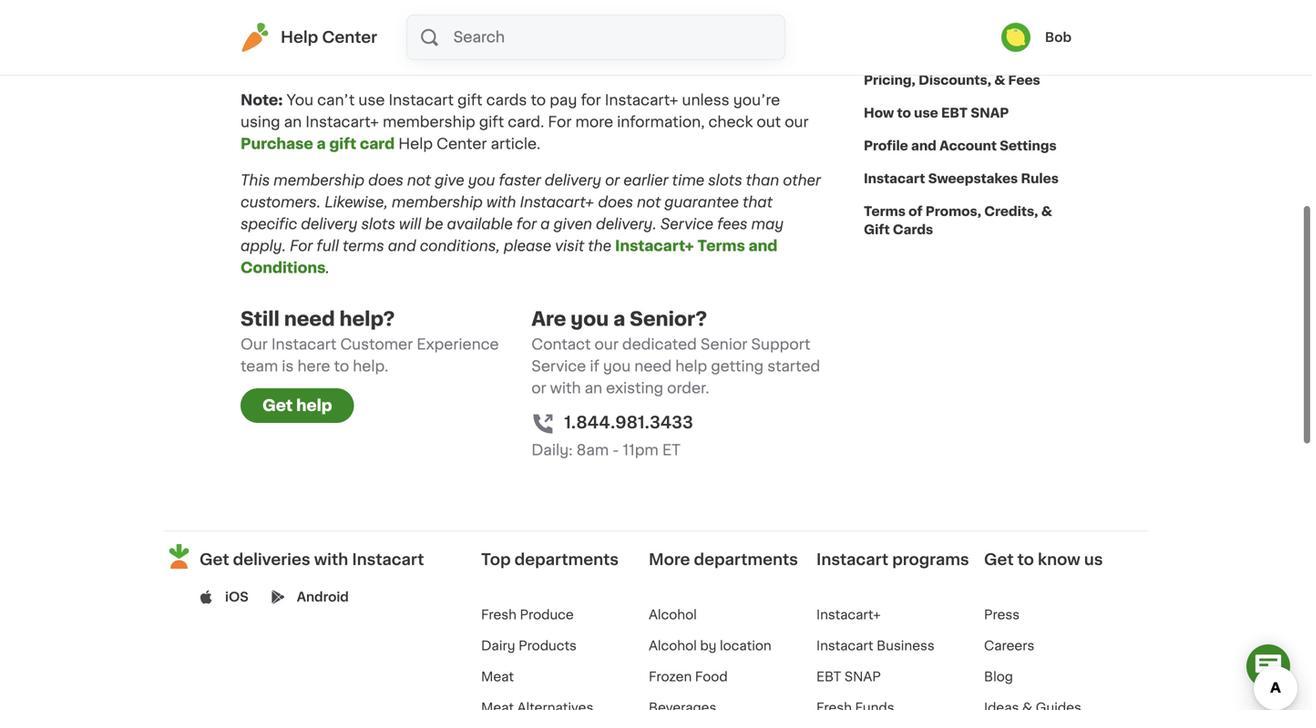 Task type: describe. For each thing, give the bounding box(es) containing it.
food
[[695, 671, 728, 683]]

charged
[[473, 56, 533, 71]]

departments for top departments
[[515, 552, 619, 567]]

time
[[672, 173, 705, 188]]

1 horizontal spatial delivery
[[545, 173, 602, 188]]

terms
[[343, 239, 384, 253]]

give
[[435, 173, 465, 188]]

1 vertical spatial are
[[446, 56, 469, 71]]

use for instacart
[[359, 93, 385, 107]]

this
[[241, 173, 270, 188]]

fresh produce link
[[481, 609, 574, 621]]

given
[[554, 217, 592, 231]]

bob
[[1045, 31, 1072, 44]]

use for ebt
[[914, 107, 939, 119]]

instacart image
[[241, 23, 270, 52]]

delivery.
[[596, 217, 657, 231]]

dairy products link
[[481, 640, 577, 652]]

dairy
[[481, 640, 515, 652]]

will
[[399, 217, 421, 231]]

instacart+ inside this membership does not give you faster delivery or earlier time slots than other customers. likewise, membership with instacart+ does not guarantee that specific delivery slots will be available for a given delivery. service fees may apply. for full terms and conditions, please visit the
[[520, 195, 595, 209]]

our inside are you a senior? contact our dedicated senior support service if you need help getting started or with an existing order.
[[595, 337, 619, 352]]

guarantee
[[665, 195, 739, 209]]

to inside you can't use instacart gift cards to pay for instacart+ unless you're using an instacart+ membership gift card. for more information, check out our purchase a gift card help center article.
[[531, 93, 546, 107]]

0 horizontal spatial on
[[537, 56, 555, 71]]

help?
[[340, 309, 395, 328]]

0 horizontal spatial same
[[587, 56, 627, 71]]

annual
[[277, 34, 327, 49]]

frozen food link
[[649, 671, 728, 683]]

an inside you can't use instacart gift cards to pay for instacart+ unless you're using an instacart+ membership gift card. for more information, check out our purchase a gift card help center article.
[[284, 115, 302, 129]]

instacart+ down the can't
[[306, 115, 379, 129]]

visit
[[555, 239, 584, 253]]

and inside this membership does not give you faster delivery or earlier time slots than other customers. likewise, membership with instacart+ does not guarantee that specific delivery slots will be available for a given delivery. service fees may apply. for full terms and conditions, please visit the
[[388, 239, 416, 253]]

annual memberships are billed each year on the same date. monthly memberships are charged on the same day every month.
[[277, 34, 758, 71]]

1 vertical spatial membership
[[274, 173, 365, 188]]

if
[[590, 359, 600, 374]]

are
[[532, 309, 566, 328]]

faster
[[499, 173, 541, 188]]

note:
[[241, 93, 283, 107]]

profile
[[864, 139, 909, 152]]

ebt snap link
[[817, 671, 881, 683]]

get to know us
[[984, 552, 1103, 567]]

our
[[241, 337, 268, 352]]

information,
[[617, 115, 705, 129]]

1 vertical spatial memberships
[[341, 56, 442, 71]]

senior
[[701, 337, 748, 352]]

you inside this membership does not give you faster delivery or earlier time slots than other customers. likewise, membership with instacart+ does not guarantee that specific delivery slots will be available for a given delivery. service fees may apply. for full terms and conditions, please visit the
[[468, 173, 495, 188]]

conditions,
[[420, 239, 500, 253]]

help inside get help button
[[296, 398, 332, 413]]

than
[[746, 173, 780, 188]]

0 vertical spatial does
[[368, 173, 404, 188]]

top departments
[[481, 552, 619, 567]]

a inside are you a senior? contact our dedicated senior support service if you need help getting started or with an existing order.
[[613, 309, 626, 328]]

business
[[877, 640, 935, 652]]

this membership does not give you faster delivery or earlier time slots than other customers. likewise, membership with instacart+ does not guarantee that specific delivery slots will be available for a given delivery. service fees may apply. for full terms and conditions, please visit the
[[241, 173, 821, 253]]

meat link
[[481, 671, 514, 683]]

each
[[506, 34, 542, 49]]

terms inside instacart+ terms and conditions
[[698, 239, 745, 253]]

more departments
[[649, 552, 798, 567]]

of
[[909, 205, 923, 218]]

pricing, discounts, & fees link
[[864, 64, 1041, 97]]

1 vertical spatial ebt
[[817, 671, 842, 683]]

account
[[940, 139, 997, 152]]

help center link
[[241, 23, 377, 52]]

0 horizontal spatial &
[[995, 74, 1006, 87]]

instacart shopper app logo image
[[164, 541, 194, 571]]

profile and account settings
[[864, 139, 1057, 152]]

settings
[[1000, 139, 1057, 152]]

how
[[864, 107, 894, 119]]

apply.
[[241, 239, 286, 253]]

monthly
[[277, 56, 337, 71]]

out
[[757, 115, 781, 129]]

frozen food
[[649, 671, 728, 683]]

customers.
[[241, 195, 321, 209]]

full
[[317, 239, 339, 253]]

year
[[546, 34, 578, 49]]

you can't use instacart gift cards to pay for instacart+ unless you're using an instacart+ membership gift card. for more information, check out our purchase a gift card help center article.
[[241, 93, 809, 151]]

a inside you can't use instacart gift cards to pay for instacart+ unless you're using an instacart+ membership gift card. for more information, check out our purchase a gift card help center article.
[[317, 137, 326, 151]]

purchase a gift card link
[[241, 137, 395, 151]]

0 vertical spatial gift
[[458, 93, 483, 107]]

1 vertical spatial gift
[[479, 115, 504, 129]]

get for get to know us
[[984, 552, 1014, 567]]

0 horizontal spatial not
[[407, 173, 431, 188]]

you're
[[733, 93, 780, 107]]

ios app store logo image
[[200, 590, 213, 604]]

dedicated
[[622, 337, 697, 352]]

get help
[[263, 398, 332, 413]]

user avatar image
[[1002, 23, 1031, 52]]

get for get help
[[263, 398, 293, 413]]

billed
[[462, 34, 502, 49]]

center inside you can't use instacart gift cards to pay for instacart+ unless you're using an instacart+ membership gift card. for more information, check out our purchase a gift card help center article.
[[437, 137, 487, 151]]

likewise,
[[325, 195, 388, 209]]

instacart business link
[[817, 640, 935, 652]]

membership inside you can't use instacart gift cards to pay for instacart+ unless you're using an instacart+ membership gift card. for more information, check out our purchase a gift card help center article.
[[383, 115, 475, 129]]

instacart sweepstakes rules link
[[864, 162, 1059, 195]]

2 vertical spatial with
[[314, 552, 348, 567]]

android play store logo image
[[271, 590, 285, 604]]

Search search field
[[452, 15, 785, 59]]

11pm
[[623, 443, 659, 457]]

month.
[[706, 56, 758, 71]]

blog link
[[984, 671, 1013, 683]]

is
[[282, 359, 294, 374]]

instacart+ up information,
[[605, 93, 679, 107]]

et
[[662, 443, 681, 457]]

alcohol by location link
[[649, 640, 772, 652]]

ios link
[[225, 588, 249, 606]]

1 vertical spatial the
[[559, 56, 583, 71]]

instacart sweepstakes rules
[[864, 172, 1059, 185]]

help inside are you a senior? contact our dedicated senior support service if you need help getting started or with an existing order.
[[676, 359, 707, 374]]

0 vertical spatial are
[[435, 34, 459, 49]]

instacart inside still need help? our instacart customer experience team is here to help.
[[272, 337, 337, 352]]

date.
[[676, 34, 713, 49]]

2 horizontal spatial and
[[912, 139, 937, 152]]

1.844.981.3433
[[564, 415, 693, 431]]

press
[[984, 609, 1020, 621]]

pricing, discounts, & fees
[[864, 74, 1041, 87]]

meat
[[481, 671, 514, 683]]

pay
[[550, 93, 577, 107]]



Task type: locate. For each thing, give the bounding box(es) containing it.
gift left card
[[329, 137, 357, 151]]

1.844.981.3433 link
[[564, 410, 693, 435]]

0 horizontal spatial service
[[532, 359, 586, 374]]

frozen
[[649, 671, 692, 683]]

or inside this membership does not give you faster delivery or earlier time slots than other customers. likewise, membership with instacart+ does not guarantee that specific delivery slots will be available for a given delivery. service fees may apply. for full terms and conditions, please visit the
[[605, 173, 620, 188]]

or inside are you a senior? contact our dedicated senior support service if you need help getting started or with an existing order.
[[532, 381, 547, 395]]

a right purchase
[[317, 137, 326, 151]]

order.
[[667, 381, 709, 395]]

membership up card
[[383, 115, 475, 129]]

1 horizontal spatial and
[[749, 239, 778, 253]]

1 alcohol from the top
[[649, 609, 697, 621]]

terms inside terms of promos, credits, & gift cards
[[864, 205, 906, 218]]

not down "earlier"
[[637, 195, 661, 209]]

help right card
[[399, 137, 433, 151]]

fresh
[[481, 609, 517, 621]]

you
[[468, 173, 495, 188], [571, 309, 609, 328], [603, 359, 631, 374]]

1 horizontal spatial an
[[585, 381, 603, 395]]

1 vertical spatial terms
[[698, 239, 745, 253]]

1 horizontal spatial service
[[661, 217, 714, 231]]

1 vertical spatial help
[[296, 398, 332, 413]]

2 vertical spatial you
[[603, 359, 631, 374]]

1 vertical spatial same
[[587, 56, 627, 71]]

for up please
[[517, 217, 537, 231]]

1 horizontal spatial &
[[1042, 205, 1053, 218]]

1 horizontal spatial for
[[581, 93, 601, 107]]

for
[[548, 115, 572, 129], [290, 239, 313, 253]]

get right instacart shopper app logo
[[200, 552, 229, 567]]

fees
[[1009, 74, 1041, 87]]

can't
[[317, 93, 355, 107]]

fresh produce
[[481, 609, 574, 621]]

1 horizontal spatial same
[[632, 34, 672, 49]]

0 vertical spatial help
[[676, 359, 707, 374]]

service down guarantee
[[661, 217, 714, 231]]

and down may
[[749, 239, 778, 253]]

0 horizontal spatial get
[[200, 552, 229, 567]]

1 vertical spatial does
[[598, 195, 633, 209]]

products
[[519, 640, 577, 652]]

use down pricing, discounts, & fees
[[914, 107, 939, 119]]

1 vertical spatial with
[[550, 381, 581, 395]]

alcohol up the alcohol by location
[[649, 609, 697, 621]]

help up monthly
[[281, 30, 318, 45]]

help
[[676, 359, 707, 374], [296, 398, 332, 413]]

are
[[435, 34, 459, 49], [446, 56, 469, 71]]

not left give
[[407, 173, 431, 188]]

0 horizontal spatial and
[[388, 239, 416, 253]]

1 horizontal spatial not
[[637, 195, 661, 209]]

2 departments from the left
[[694, 552, 798, 567]]

contact
[[532, 337, 591, 352]]

departments right more
[[694, 552, 798, 567]]

you right if
[[603, 359, 631, 374]]

departments
[[515, 552, 619, 567], [694, 552, 798, 567]]

to left know
[[1018, 552, 1034, 567]]

0 horizontal spatial snap
[[845, 671, 881, 683]]

0 horizontal spatial a
[[317, 137, 326, 151]]

need down dedicated
[[635, 359, 672, 374]]

get down is
[[263, 398, 293, 413]]

daily:
[[532, 443, 573, 457]]

instacart+ terms and conditions
[[241, 239, 778, 275]]

get help button
[[241, 388, 354, 423]]

1 horizontal spatial ebt
[[942, 107, 968, 119]]

sweepstakes
[[929, 172, 1018, 185]]

alcohol for alcohol by location
[[649, 640, 697, 652]]

0 vertical spatial not
[[407, 173, 431, 188]]

2 vertical spatial the
[[588, 239, 612, 253]]

gift left cards
[[458, 93, 483, 107]]

with
[[487, 195, 516, 209], [550, 381, 581, 395], [314, 552, 348, 567]]

and inside instacart+ terms and conditions
[[749, 239, 778, 253]]

or left "earlier"
[[605, 173, 620, 188]]

2 vertical spatial membership
[[392, 195, 483, 209]]

1 vertical spatial service
[[532, 359, 586, 374]]

1 vertical spatial for
[[290, 239, 313, 253]]

center inside help center link
[[322, 30, 377, 45]]

need inside still need help? our instacart customer experience team is here to help.
[[284, 309, 335, 328]]

a
[[317, 137, 326, 151], [541, 217, 550, 231], [613, 309, 626, 328]]

you right give
[[468, 173, 495, 188]]

careers
[[984, 640, 1035, 652]]

departments up produce
[[515, 552, 619, 567]]

0 horizontal spatial departments
[[515, 552, 619, 567]]

the inside this membership does not give you faster delivery or earlier time slots than other customers. likewise, membership with instacart+ does not guarantee that specific delivery slots will be available for a given delivery. service fees may apply. for full terms and conditions, please visit the
[[588, 239, 612, 253]]

1 vertical spatial slots
[[361, 217, 395, 231]]

the right year
[[604, 34, 628, 49]]

0 horizontal spatial or
[[532, 381, 547, 395]]

alcohol by location
[[649, 640, 772, 652]]

rules
[[1021, 172, 1059, 185]]

card.
[[508, 115, 544, 129]]

help inside you can't use instacart gift cards to pay for instacart+ unless you're using an instacart+ membership gift card. for more information, check out our purchase a gift card help center article.
[[399, 137, 433, 151]]

not
[[407, 173, 431, 188], [637, 195, 661, 209]]

alcohol for 'alcohol' link
[[649, 609, 697, 621]]

using
[[241, 115, 280, 129]]

departments for more departments
[[694, 552, 798, 567]]

service inside this membership does not give you faster delivery or earlier time slots than other customers. likewise, membership with instacart+ does not guarantee that specific delivery slots will be available for a given delivery. service fees may apply. for full terms and conditions, please visit the
[[661, 217, 714, 231]]

& down rules
[[1042, 205, 1053, 218]]

press link
[[984, 609, 1020, 621]]

with for not
[[487, 195, 516, 209]]

1 vertical spatial alcohol
[[649, 640, 697, 652]]

0 vertical spatial for
[[548, 115, 572, 129]]

terms of promos, credits, & gift cards link
[[864, 195, 1072, 246]]

an
[[284, 115, 302, 129], [585, 381, 603, 395]]

to right here
[[334, 359, 349, 374]]

1 horizontal spatial help
[[676, 359, 707, 374]]

slots up terms
[[361, 217, 395, 231]]

help up order.
[[676, 359, 707, 374]]

instacart+ inside instacart+ terms and conditions
[[615, 239, 694, 253]]

dairy products
[[481, 640, 577, 652]]

0 vertical spatial alcohol
[[649, 609, 697, 621]]

membership down purchase a gift card link
[[274, 173, 365, 188]]

for down pay
[[548, 115, 572, 129]]

on right year
[[582, 34, 600, 49]]

8am
[[577, 443, 609, 457]]

the down year
[[559, 56, 583, 71]]

you
[[287, 93, 314, 107]]

instacart+ down delivery.
[[615, 239, 694, 253]]

deliveries
[[233, 552, 310, 567]]

1 vertical spatial a
[[541, 217, 550, 231]]

does up delivery.
[[598, 195, 633, 209]]

and down how to use ebt snap link
[[912, 139, 937, 152]]

need up here
[[284, 309, 335, 328]]

programs
[[893, 552, 970, 567]]

need
[[284, 309, 335, 328], [635, 359, 672, 374]]

1 horizontal spatial our
[[785, 115, 809, 129]]

0 vertical spatial on
[[582, 34, 600, 49]]

for
[[581, 93, 601, 107], [517, 217, 537, 231]]

0 vertical spatial an
[[284, 115, 302, 129]]

gift down cards
[[479, 115, 504, 129]]

0 vertical spatial need
[[284, 309, 335, 328]]

careers link
[[984, 640, 1035, 652]]

2 horizontal spatial get
[[984, 552, 1014, 567]]

0 vertical spatial our
[[785, 115, 809, 129]]

gift
[[864, 223, 890, 236]]

.
[[326, 261, 333, 275]]

the right visit
[[588, 239, 612, 253]]

help down here
[[296, 398, 332, 413]]

a left given
[[541, 217, 550, 231]]

an down "you"
[[284, 115, 302, 129]]

still
[[241, 309, 280, 328]]

1 horizontal spatial help
[[399, 137, 433, 151]]

instacart+ terms and conditions link
[[241, 239, 778, 275]]

instacart inside "link"
[[864, 172, 926, 185]]

1 vertical spatial delivery
[[301, 217, 358, 231]]

for left full
[[290, 239, 313, 253]]

and down will
[[388, 239, 416, 253]]

unless
[[682, 93, 730, 107]]

snap inside how to use ebt snap link
[[971, 107, 1009, 119]]

be
[[425, 217, 443, 231]]

get up press link
[[984, 552, 1014, 567]]

0 vertical spatial snap
[[971, 107, 1009, 119]]

0 horizontal spatial an
[[284, 115, 302, 129]]

with up the android
[[314, 552, 348, 567]]

center up monthly
[[322, 30, 377, 45]]

1 horizontal spatial does
[[598, 195, 633, 209]]

are you a senior? contact our dedicated senior support service if you need help getting started or with an existing order.
[[532, 309, 820, 395]]

with down the 'contact'
[[550, 381, 581, 395]]

customer
[[340, 337, 413, 352]]

1 departments from the left
[[515, 552, 619, 567]]

1 horizontal spatial use
[[914, 107, 939, 119]]

location
[[720, 640, 772, 652]]

terms up gift
[[864, 205, 906, 218]]

does up the likewise,
[[368, 173, 404, 188]]

slots up guarantee
[[708, 173, 742, 188]]

center up give
[[437, 137, 487, 151]]

& left fees
[[995, 74, 1006, 87]]

know
[[1038, 552, 1081, 567]]

earlier
[[624, 173, 669, 188]]

snap up account
[[971, 107, 1009, 119]]

0 vertical spatial you
[[468, 173, 495, 188]]

for up more
[[581, 93, 601, 107]]

slots
[[708, 173, 742, 188], [361, 217, 395, 231]]

day
[[631, 56, 658, 71]]

cards
[[486, 93, 527, 107]]

team
[[241, 359, 278, 374]]

service
[[661, 217, 714, 231], [532, 359, 586, 374]]

here
[[298, 359, 330, 374]]

service inside are you a senior? contact our dedicated senior support service if you need help getting started or with an existing order.
[[532, 359, 586, 374]]

0 vertical spatial service
[[661, 217, 714, 231]]

instacart+ up 'instacart business' at the right
[[817, 609, 881, 621]]

ebt snap
[[817, 671, 881, 683]]

ebt down instacart business link
[[817, 671, 842, 683]]

get for get deliveries with instacart
[[200, 552, 229, 567]]

0 horizontal spatial help
[[281, 30, 318, 45]]

delivery up given
[[545, 173, 602, 188]]

0 horizontal spatial for
[[517, 217, 537, 231]]

ios
[[225, 590, 249, 603]]

terms of promos, credits, & gift cards
[[864, 205, 1053, 236]]

1 vertical spatial you
[[571, 309, 609, 328]]

membership
[[383, 115, 475, 129], [274, 173, 365, 188], [392, 195, 483, 209]]

snap down instacart business link
[[845, 671, 881, 683]]

for inside this membership does not give you faster delivery or earlier time slots than other customers. likewise, membership with instacart+ does not guarantee that specific delivery slots will be available for a given delivery. service fees may apply. for full terms and conditions, please visit the
[[290, 239, 313, 253]]

1 vertical spatial snap
[[845, 671, 881, 683]]

0 vertical spatial or
[[605, 173, 620, 188]]

0 vertical spatial the
[[604, 34, 628, 49]]

terms down fees at the right top of the page
[[698, 239, 745, 253]]

1 vertical spatial not
[[637, 195, 661, 209]]

with down faster
[[487, 195, 516, 209]]

0 vertical spatial slots
[[708, 173, 742, 188]]

1 horizontal spatial departments
[[694, 552, 798, 567]]

more
[[649, 552, 690, 567]]

same left the 'day'
[[587, 56, 627, 71]]

1 horizontal spatial a
[[541, 217, 550, 231]]

produce
[[520, 609, 574, 621]]

instacart
[[389, 93, 454, 107], [864, 172, 926, 185], [272, 337, 337, 352], [352, 552, 424, 567], [817, 552, 889, 567], [817, 640, 874, 652]]

instacart inside you can't use instacart gift cards to pay for instacart+ unless you're using an instacart+ membership gift card. for more information, check out our purchase a gift card help center article.
[[389, 93, 454, 107]]

1 vertical spatial on
[[537, 56, 555, 71]]

our inside you can't use instacart gift cards to pay for instacart+ unless you're using an instacart+ membership gift card. for more information, check out our purchase a gift card help center article.
[[785, 115, 809, 129]]

us
[[1085, 552, 1103, 567]]

& inside terms of promos, credits, & gift cards
[[1042, 205, 1053, 218]]

0 vertical spatial membership
[[383, 115, 475, 129]]

get deliveries with instacart
[[200, 552, 424, 567]]

1 horizontal spatial center
[[437, 137, 487, 151]]

0 vertical spatial terms
[[864, 205, 906, 218]]

membership up the be
[[392, 195, 483, 209]]

with for senior?
[[550, 381, 581, 395]]

a up dedicated
[[613, 309, 626, 328]]

same up the 'day'
[[632, 34, 672, 49]]

center
[[322, 30, 377, 45], [437, 137, 487, 151]]

are left billed
[[435, 34, 459, 49]]

with inside this membership does not give you faster delivery or earlier time slots than other customers. likewise, membership with instacart+ does not guarantee that specific delivery slots will be available for a given delivery. service fees may apply. for full terms and conditions, please visit the
[[487, 195, 516, 209]]

bob link
[[1002, 23, 1072, 52]]

1 vertical spatial center
[[437, 137, 487, 151]]

a inside this membership does not give you faster delivery or earlier time slots than other customers. likewise, membership with instacart+ does not guarantee that specific delivery slots will be available for a given delivery. service fees may apply. for full terms and conditions, please visit the
[[541, 217, 550, 231]]

use inside you can't use instacart gift cards to pay for instacart+ unless you're using an instacart+ membership gift card. for more information, check out our purchase a gift card help center article.
[[359, 93, 385, 107]]

are down billed
[[446, 56, 469, 71]]

0 vertical spatial memberships
[[331, 34, 432, 49]]

an down if
[[585, 381, 603, 395]]

1 horizontal spatial for
[[548, 115, 572, 129]]

need inside are you a senior? contact our dedicated senior support service if you need help getting started or with an existing order.
[[635, 359, 672, 374]]

0 vertical spatial delivery
[[545, 173, 602, 188]]

0 horizontal spatial terms
[[698, 239, 745, 253]]

to inside still need help? our instacart customer experience team is here to help.
[[334, 359, 349, 374]]

how to use ebt snap link
[[864, 97, 1009, 129]]

use
[[359, 93, 385, 107], [914, 107, 939, 119]]

ebt down discounts,
[[942, 107, 968, 119]]

2 vertical spatial gift
[[329, 137, 357, 151]]

delivery up full
[[301, 217, 358, 231]]

0 horizontal spatial for
[[290, 239, 313, 253]]

2 horizontal spatial a
[[613, 309, 626, 328]]

our up if
[[595, 337, 619, 352]]

0 vertical spatial ebt
[[942, 107, 968, 119]]

please
[[504, 239, 552, 253]]

on down year
[[537, 56, 555, 71]]

to right how
[[897, 107, 911, 119]]

0 vertical spatial help
[[281, 30, 318, 45]]

use right the can't
[[359, 93, 385, 107]]

ebt
[[942, 107, 968, 119], [817, 671, 842, 683]]

1 horizontal spatial terms
[[864, 205, 906, 218]]

1 horizontal spatial or
[[605, 173, 620, 188]]

for inside this membership does not give you faster delivery or earlier time slots than other customers. likewise, membership with instacart+ does not guarantee that specific delivery slots will be available for a given delivery. service fees may apply. for full terms and conditions, please visit the
[[517, 217, 537, 231]]

2 horizontal spatial with
[[550, 381, 581, 395]]

0 vertical spatial same
[[632, 34, 672, 49]]

or down the 'contact'
[[532, 381, 547, 395]]

with inside are you a senior? contact our dedicated senior support service if you need help getting started or with an existing order.
[[550, 381, 581, 395]]

alcohol down 'alcohol' link
[[649, 640, 697, 652]]

0 horizontal spatial ebt
[[817, 671, 842, 683]]

to left pay
[[531, 93, 546, 107]]

instacart+ up given
[[520, 195, 595, 209]]

by
[[700, 640, 717, 652]]

specific
[[241, 217, 297, 231]]

for inside you can't use instacart gift cards to pay for instacart+ unless you're using an instacart+ membership gift card. for more information, check out our purchase a gift card help center article.
[[581, 93, 601, 107]]

for inside you can't use instacart gift cards to pay for instacart+ unless you're using an instacart+ membership gift card. for more information, check out our purchase a gift card help center article.
[[548, 115, 572, 129]]

available
[[447, 217, 513, 231]]

0 horizontal spatial help
[[296, 398, 332, 413]]

1 horizontal spatial get
[[263, 398, 293, 413]]

0 vertical spatial with
[[487, 195, 516, 209]]

discounts,
[[919, 74, 992, 87]]

help center
[[281, 30, 377, 45]]

0 horizontal spatial use
[[359, 93, 385, 107]]

1 vertical spatial or
[[532, 381, 547, 395]]

1 vertical spatial help
[[399, 137, 433, 151]]

android link
[[297, 588, 349, 606]]

you up the 'contact'
[[571, 309, 609, 328]]

1 horizontal spatial with
[[487, 195, 516, 209]]

service down the 'contact'
[[532, 359, 586, 374]]

our right out
[[785, 115, 809, 129]]

get inside button
[[263, 398, 293, 413]]

1 vertical spatial &
[[1042, 205, 1053, 218]]

0 horizontal spatial slots
[[361, 217, 395, 231]]

purchase
[[241, 137, 313, 151]]

an inside are you a senior? contact our dedicated senior support service if you need help getting started or with an existing order.
[[585, 381, 603, 395]]

2 alcohol from the top
[[649, 640, 697, 652]]

0 horizontal spatial our
[[595, 337, 619, 352]]

0 horizontal spatial center
[[322, 30, 377, 45]]

2 vertical spatial a
[[613, 309, 626, 328]]



Task type: vqa. For each thing, say whether or not it's contained in the screenshot.
bottom Service
yes



